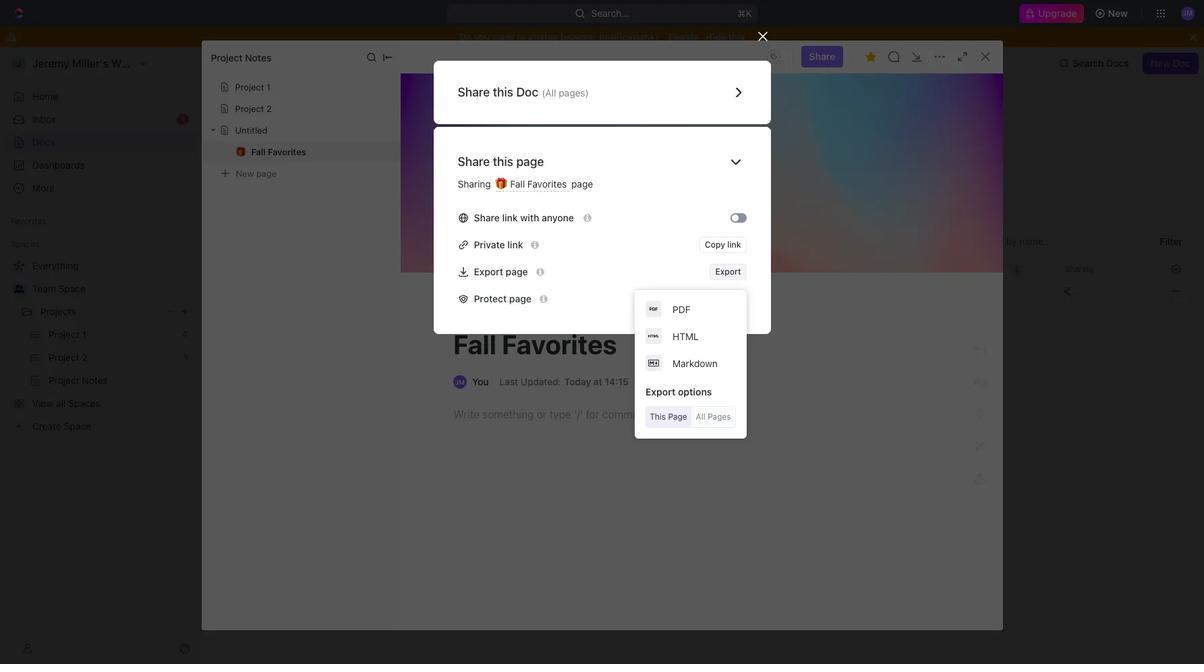 Task type: describe. For each thing, give the bounding box(es) containing it.
team space link
[[32, 278, 193, 300]]

row containing tags
[[218, 258, 1189, 280]]

projects
[[41, 306, 76, 317]]

protect page
[[474, 293, 532, 304]]

🎁 for created by me
[[889, 138, 900, 148]]

export button
[[710, 264, 747, 280]]

last updated: today at 14:15
[[500, 376, 629, 388]]

🎁 for recent
[[235, 138, 246, 148]]

1 column header from the left
[[218, 258, 233, 280]]

created by me
[[889, 113, 963, 125]]

copy
[[705, 239, 726, 249]]

enable
[[529, 31, 558, 43]]

spaces
[[11, 239, 39, 249]]

-
[[693, 286, 697, 297]]

upgrade link
[[1020, 4, 1084, 23]]

sharing for sharing 🎁 fall favorites page
[[458, 178, 491, 190]]

do
[[459, 31, 472, 43]]

1 cell from the left
[[218, 279, 233, 304]]

docs link
[[5, 132, 196, 153]]

team
[[32, 283, 56, 294]]

project notes
[[211, 52, 272, 63]]

by
[[933, 113, 945, 125]]

2
[[267, 103, 272, 114]]

project 2
[[235, 103, 272, 114]]

dashboards
[[32, 159, 85, 171]]

share for share this page
[[458, 155, 490, 169]]

this
[[650, 412, 666, 422]]

page
[[669, 412, 688, 422]]

home link
[[5, 86, 196, 107]]

project for project 2
[[235, 103, 264, 114]]

browser
[[561, 31, 597, 43]]

assigned
[[461, 238, 502, 249]]

workspace
[[399, 238, 449, 249]]

new for new doc
[[1151, 57, 1171, 69]]

pdf
[[673, 303, 691, 315]]

0 vertical spatial this
[[729, 31, 746, 43]]

project for project notes
[[211, 52, 243, 63]]

1 horizontal spatial fall favorites
[[454, 328, 617, 360]]

untitled for recent
[[254, 159, 288, 170]]

tree inside the sidebar navigation
[[5, 255, 196, 437]]

share link with anyone
[[474, 212, 577, 223]]

share for share this doc (all pages)
[[458, 85, 490, 99]]

private link
[[474, 239, 523, 250]]

⌘k
[[738, 7, 752, 19]]

search
[[1073, 57, 1105, 69]]

sharing 🎁 fall favorites page
[[458, 178, 594, 190]]

notifications?
[[600, 31, 660, 43]]

1 horizontal spatial 🎁
[[495, 178, 507, 190]]

date for date viewed
[[957, 264, 975, 274]]

date updated button
[[841, 259, 909, 279]]

pages
[[708, 412, 731, 422]]

fall down protect
[[454, 328, 497, 360]]

0 vertical spatial fall favorites
[[251, 146, 306, 157]]

options
[[678, 386, 712, 398]]

tab list containing workspace
[[234, 231, 557, 258]]

untitled down project 2
[[235, 125, 268, 136]]

date viewed
[[957, 264, 1004, 274]]

search docs
[[1073, 57, 1130, 69]]

dashboards link
[[5, 155, 196, 176]]

export for export
[[716, 266, 742, 276]]

all pages
[[696, 412, 731, 422]]

do you want to enable browser notifications? enable hide this
[[459, 31, 746, 43]]

at
[[594, 376, 603, 388]]

sidebar navigation
[[0, 47, 202, 664]]

export for export page
[[474, 266, 504, 277]]

workspace button
[[396, 231, 452, 258]]

1 inside the sidebar navigation
[[181, 114, 185, 124]]

page for new page
[[256, 168, 277, 179]]

project for project 1
[[235, 82, 264, 92]]

favorites button
[[5, 213, 52, 230]]

search...
[[591, 7, 630, 19]]

fall up new page
[[251, 146, 266, 157]]

pages)
[[559, 87, 589, 99]]

project 1
[[235, 82, 271, 92]]

space
[[58, 283, 86, 294]]

assigned button
[[458, 231, 506, 258]]

favorites down the 2
[[271, 137, 310, 149]]

tags
[[693, 264, 711, 274]]

this for share this page
[[493, 155, 514, 169]]

with
[[521, 212, 540, 223]]

projects link
[[41, 301, 158, 323]]

export page
[[474, 266, 528, 277]]

me
[[948, 113, 963, 125]]

favorites up the last updated: today at 14:15
[[502, 328, 617, 360]]



Task type: locate. For each thing, give the bounding box(es) containing it.
private
[[474, 239, 505, 250]]

2 vertical spatial this
[[493, 155, 514, 169]]

export
[[474, 266, 504, 277], [716, 266, 742, 276], [646, 386, 676, 398]]

link left with
[[503, 212, 518, 223]]

date
[[849, 264, 867, 274], [957, 264, 975, 274]]

docs up project 1
[[226, 57, 248, 69]]

2 column header from the left
[[549, 258, 684, 280]]

0 horizontal spatial 🎁
[[235, 138, 246, 148]]

- table
[[218, 258, 1189, 305]]

1 horizontal spatial date
[[957, 264, 975, 274]]

1 horizontal spatial sharing
[[1065, 264, 1094, 274]]

page for protect page
[[510, 293, 532, 304]]

home
[[32, 90, 58, 102]]

date viewed button
[[949, 259, 1024, 279]]

1 horizontal spatial fall favorites •
[[908, 137, 972, 149]]

enable
[[669, 31, 699, 43]]

fall down recent
[[254, 137, 268, 149]]

2 cell from the left
[[841, 279, 949, 304]]

0 horizontal spatial export
[[474, 266, 504, 277]]

to
[[517, 31, 526, 43]]

export right tags
[[716, 266, 742, 276]]

fall favorites • down the 2
[[254, 137, 317, 149]]

0 horizontal spatial new
[[236, 168, 254, 179]]

project
[[211, 52, 243, 63], [235, 82, 264, 92], [235, 103, 264, 114]]

- row
[[218, 278, 1189, 305]]

1 date from the left
[[849, 264, 867, 274]]

fall down created at the top right of the page
[[908, 137, 923, 149]]

0 horizontal spatial fall favorites
[[251, 146, 306, 157]]

favorites up anyone
[[528, 178, 567, 190]]

1
[[267, 82, 271, 92], [181, 114, 185, 124]]

new for new
[[1109, 7, 1129, 19]]

1 fall favorites • from the left
[[254, 137, 317, 149]]

0 horizontal spatial untitled link
[[230, 154, 523, 176]]

2 horizontal spatial docs
[[1107, 57, 1130, 69]]

want
[[493, 31, 515, 43]]

1 vertical spatial new
[[1151, 57, 1171, 69]]

upgrade
[[1039, 7, 1078, 19]]

page right protect
[[510, 293, 532, 304]]

new button
[[1090, 3, 1137, 24]]

date inside the 'date viewed' button
[[957, 264, 975, 274]]

0 vertical spatial doc
[[1174, 57, 1191, 69]]

14:15
[[605, 376, 629, 388]]

new up search docs
[[1109, 7, 1129, 19]]

share for share
[[810, 51, 836, 62]]

1 vertical spatial this
[[493, 85, 514, 99]]

docs down 'inbox' at the left
[[32, 136, 55, 148]]

today
[[565, 376, 591, 388]]

hide
[[706, 31, 727, 43]]

page down recent
[[256, 168, 277, 179]]

doc inside new doc button
[[1174, 57, 1191, 69]]

0 horizontal spatial sharing
[[458, 178, 491, 190]]

link
[[503, 212, 518, 223], [508, 239, 523, 250], [728, 239, 742, 249]]

2 horizontal spatial 🎁
[[889, 138, 900, 148]]

• for created by me
[[967, 137, 972, 148]]

this up sharing 🎁 fall favorites page
[[493, 155, 514, 169]]

date left updated
[[849, 264, 867, 274]]

sharing inside "-" table
[[1065, 264, 1094, 274]]

html
[[673, 330, 699, 342]]

tab list
[[234, 231, 557, 258]]

viewed
[[977, 264, 1004, 274]]

copy link
[[705, 239, 742, 249]]

date for date updated
[[849, 264, 867, 274]]

page up sharing 🎁 fall favorites page
[[517, 155, 544, 169]]

this page
[[650, 412, 688, 422]]

new
[[1109, 7, 1129, 19], [1151, 57, 1171, 69], [236, 168, 254, 179]]

project left notes
[[211, 52, 243, 63]]

1 horizontal spatial untitled link
[[884, 154, 1177, 176]]

project up project 2
[[235, 82, 264, 92]]

🎁 down recent
[[235, 138, 246, 148]]

0 vertical spatial sharing
[[458, 178, 491, 190]]

updated:
[[521, 376, 561, 388]]

1 • from the left
[[313, 137, 317, 148]]

this
[[729, 31, 746, 43], [493, 85, 514, 99], [493, 155, 514, 169]]

cell
[[218, 279, 233, 304], [841, 279, 949, 304], [949, 279, 1057, 304]]

column header
[[218, 258, 233, 280], [549, 258, 684, 280]]

favorites
[[562, 113, 609, 125], [271, 137, 310, 149], [925, 137, 965, 149], [268, 146, 306, 157], [528, 178, 567, 190], [11, 216, 46, 226], [502, 328, 617, 360]]

link for share
[[503, 212, 518, 223]]

3 cell from the left
[[949, 279, 1057, 304]]

untitled link for recent
[[230, 154, 523, 176]]

last
[[500, 376, 518, 388]]

fall favorites •
[[254, 137, 317, 149], [908, 137, 972, 149]]

link for copy
[[728, 239, 742, 249]]

this left (all
[[493, 85, 514, 99]]

untitled for created by me
[[908, 159, 943, 170]]

sharing down share this page
[[458, 178, 491, 190]]

markdown
[[673, 357, 718, 369]]

updated
[[869, 264, 901, 274]]

1 vertical spatial 1
[[181, 114, 185, 124]]

2 horizontal spatial export
[[716, 266, 742, 276]]

this for share this doc (all pages)
[[493, 85, 514, 99]]

link for private
[[508, 239, 523, 250]]

favorites down by
[[925, 137, 965, 149]]

1 vertical spatial sharing
[[1065, 264, 1094, 274]]

fall favorites • for recent
[[254, 137, 317, 149]]

untitled link for created by me
[[884, 154, 1177, 176]]

docs
[[226, 57, 248, 69], [1107, 57, 1130, 69], [32, 136, 55, 148]]

new down recent
[[236, 168, 254, 179]]

export for export options
[[646, 386, 676, 398]]

archived button
[[511, 231, 557, 258]]

0 horizontal spatial 1
[[181, 114, 185, 124]]

fall favorites
[[251, 146, 306, 157], [454, 328, 617, 360]]

anyone
[[542, 212, 574, 223]]

0 horizontal spatial date
[[849, 264, 867, 274]]

(all
[[542, 87, 557, 99]]

2 horizontal spatial new
[[1151, 57, 1171, 69]]

🎁 down share this page
[[495, 178, 507, 190]]

1 vertical spatial fall favorites
[[454, 328, 617, 360]]

favorites down 'pages)'
[[562, 113, 609, 125]]

this right hide on the top of page
[[729, 31, 746, 43]]

favorites up spaces at the top left of page
[[11, 216, 46, 226]]

sharing down search by name... text box at right
[[1065, 264, 1094, 274]]

row
[[218, 258, 1189, 280]]

fall favorites • down by
[[908, 137, 972, 149]]

doc
[[1174, 57, 1191, 69], [517, 85, 539, 99]]

Search by name... text field
[[974, 232, 1144, 252]]

0 horizontal spatial docs
[[32, 136, 55, 148]]

2 vertical spatial new
[[236, 168, 254, 179]]

0 vertical spatial 1
[[267, 82, 271, 92]]

fall down share this page
[[511, 178, 525, 190]]

date left viewed
[[957, 264, 975, 274]]

sharing for sharing
[[1065, 264, 1094, 274]]

0 horizontal spatial •
[[313, 137, 317, 148]]

page
[[517, 155, 544, 169], [256, 168, 277, 179], [572, 178, 594, 190], [506, 266, 528, 277], [510, 293, 532, 304]]

untitled down recent
[[254, 159, 288, 170]]

fall favorites • for created by me
[[908, 137, 972, 149]]

1 horizontal spatial docs
[[226, 57, 248, 69]]

1 horizontal spatial 1
[[267, 82, 271, 92]]

docs inside button
[[1107, 57, 1130, 69]]

0 vertical spatial new
[[1109, 7, 1129, 19]]

🎁 down created at the top right of the page
[[889, 138, 900, 148]]

2 untitled link from the left
[[884, 154, 1177, 176]]

new inside button
[[1109, 7, 1129, 19]]

1 vertical spatial doc
[[517, 85, 539, 99]]

new for new page
[[236, 168, 254, 179]]

0 horizontal spatial fall favorites •
[[254, 137, 317, 149]]

share for share link with anyone
[[474, 212, 500, 223]]

export options
[[646, 386, 712, 398]]

2 vertical spatial project
[[235, 103, 264, 114]]

1 vertical spatial project
[[235, 82, 264, 92]]

inbox
[[32, 113, 56, 125]]

protect
[[474, 293, 507, 304]]

• for recent
[[313, 137, 317, 148]]

2 date from the left
[[957, 264, 975, 274]]

docs inside the sidebar navigation
[[32, 136, 55, 148]]

export inside dropdown button
[[716, 266, 742, 276]]

1 horizontal spatial new
[[1109, 7, 1129, 19]]

1 horizontal spatial column header
[[549, 258, 684, 280]]

new right search docs
[[1151, 57, 1171, 69]]

new doc button
[[1143, 53, 1200, 74]]

page up protect page
[[506, 266, 528, 277]]

page up anyone
[[572, 178, 594, 190]]

export up this
[[646, 386, 676, 398]]

2 • from the left
[[967, 137, 972, 148]]

fall favorites up updated:
[[454, 328, 617, 360]]

date inside date updated button
[[849, 264, 867, 274]]

🎁
[[235, 138, 246, 148], [889, 138, 900, 148], [495, 178, 507, 190]]

you
[[474, 31, 490, 43]]

created
[[889, 113, 930, 125]]

sharing
[[458, 178, 491, 190], [1065, 264, 1094, 274]]

1 untitled link from the left
[[230, 154, 523, 176]]

fall
[[254, 137, 268, 149], [908, 137, 923, 149], [251, 146, 266, 157], [511, 178, 525, 190], [454, 328, 497, 360]]

export down private
[[474, 266, 504, 277]]

share this page
[[458, 155, 544, 169]]

recent
[[235, 113, 271, 125]]

untitled
[[235, 125, 268, 136], [254, 159, 288, 170], [908, 159, 943, 170]]

1 horizontal spatial •
[[967, 137, 972, 148]]

favorites up new page
[[268, 146, 306, 157]]

docs right search
[[1107, 57, 1130, 69]]

team space
[[32, 283, 86, 294]]

1 horizontal spatial export
[[646, 386, 676, 398]]

tree containing team space
[[5, 255, 196, 437]]

project left the 2
[[235, 103, 264, 114]]

new doc
[[1151, 57, 1191, 69]]

1 horizontal spatial doc
[[1174, 57, 1191, 69]]

search docs button
[[1055, 53, 1138, 74]]

0 horizontal spatial doc
[[517, 85, 539, 99]]

link right copy
[[728, 239, 742, 249]]

fall favorites up new page
[[251, 146, 306, 157]]

all
[[696, 412, 706, 422]]

date updated
[[849, 264, 901, 274]]

0 vertical spatial project
[[211, 52, 243, 63]]

archived
[[514, 238, 554, 249]]

untitled link
[[230, 154, 523, 176], [884, 154, 1177, 176]]

new page
[[236, 168, 277, 179]]

2 fall favorites • from the left
[[908, 137, 972, 149]]

page for export page
[[506, 266, 528, 277]]

favorites inside "button"
[[11, 216, 46, 226]]

notes
[[245, 52, 272, 63]]

new inside button
[[1151, 57, 1171, 69]]

share
[[810, 51, 836, 62], [458, 85, 490, 99], [458, 155, 490, 169], [474, 212, 500, 223]]

share this doc (all pages)
[[458, 85, 589, 99]]

untitled down created by me
[[908, 159, 943, 170]]

user group image
[[14, 285, 24, 293]]

link right private
[[508, 239, 523, 250]]

tree
[[5, 255, 196, 437]]

0 horizontal spatial column header
[[218, 258, 233, 280]]



Task type: vqa. For each thing, say whether or not it's contained in the screenshot.
1st UNTITLED link from the right
yes



